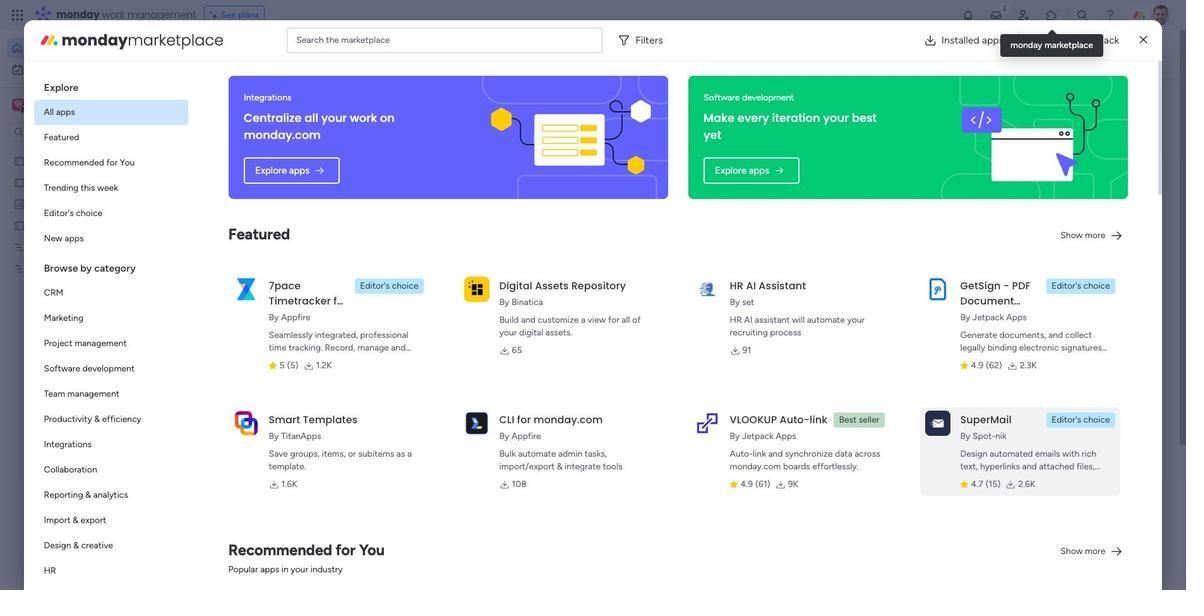 Task type: vqa. For each thing, say whether or not it's contained in the screenshot.
dapulse close icon
no



Task type: locate. For each thing, give the bounding box(es) containing it.
0 horizontal spatial banner logo image
[[489, 76, 653, 199]]

1 vertical spatial heading
[[34, 251, 188, 281]]

public board image inside quick search results list box
[[249, 231, 263, 245]]

terry turtle image
[[1151, 5, 1171, 25], [263, 565, 288, 590]]

update feed image
[[990, 9, 1003, 21]]

workspace image
[[12, 98, 25, 112], [14, 98, 23, 112]]

workspace selection element
[[12, 97, 106, 114]]

0 vertical spatial heading
[[34, 71, 188, 100]]

app logo image
[[233, 277, 259, 302], [464, 277, 489, 302], [695, 277, 720, 302], [925, 277, 951, 302], [233, 411, 259, 436], [464, 411, 489, 436], [695, 411, 720, 436], [925, 411, 951, 436]]

banner logo image
[[489, 76, 653, 199], [949, 76, 1114, 199]]

0 horizontal spatial terry turtle image
[[263, 565, 288, 590]]

v2 bolt switch image
[[1049, 47, 1056, 61]]

1 horizontal spatial banner logo image
[[949, 76, 1114, 199]]

templates image image
[[952, 254, 1118, 341]]

invite members image
[[1018, 9, 1030, 21]]

getting started element
[[940, 460, 1130, 511]]

v2 user feedback image
[[950, 47, 960, 61]]

circle o image
[[959, 167, 967, 176]]

list box
[[34, 71, 188, 590], [0, 148, 161, 450]]

1 horizontal spatial terry turtle image
[[1151, 5, 1171, 25]]

option
[[8, 38, 154, 58], [8, 59, 154, 80], [34, 100, 188, 125], [34, 125, 188, 150], [0, 149, 161, 152], [34, 150, 188, 176], [34, 176, 188, 201], [34, 201, 188, 226], [34, 226, 188, 251], [34, 281, 188, 306], [34, 306, 188, 331], [34, 331, 188, 356], [34, 356, 188, 382], [34, 382, 188, 407], [34, 407, 188, 432], [34, 432, 188, 457], [34, 457, 188, 483], [34, 483, 188, 508], [34, 508, 188, 533], [34, 533, 188, 559], [34, 559, 188, 584]]

public dashboard image
[[13, 198, 25, 210]]

quick search results list box
[[233, 118, 910, 440]]

1 heading from the top
[[34, 71, 188, 100]]

heading
[[34, 71, 188, 100], [34, 251, 188, 281]]

public board image
[[13, 155, 25, 167], [13, 176, 25, 188], [13, 219, 25, 231], [249, 231, 263, 245]]



Task type: describe. For each thing, give the bounding box(es) containing it.
Search in workspace field
[[27, 125, 106, 139]]

see plans image
[[210, 8, 221, 22]]

component image
[[249, 405, 260, 417]]

dapulse x slim image
[[1140, 33, 1148, 48]]

1 workspace image from the left
[[12, 98, 25, 112]]

close recently visited image
[[233, 103, 248, 118]]

1 vertical spatial terry turtle image
[[263, 565, 288, 590]]

monday marketplace image
[[1046, 9, 1058, 21]]

1 banner logo image from the left
[[489, 76, 653, 199]]

0 vertical spatial terry turtle image
[[1151, 5, 1171, 25]]

2 image
[[1000, 1, 1011, 15]]

2 heading from the top
[[34, 251, 188, 281]]

check circle image
[[959, 119, 967, 128]]

check circle image
[[959, 135, 967, 144]]

search everything image
[[1077, 9, 1089, 21]]

2 banner logo image from the left
[[949, 76, 1114, 199]]

notifications image
[[962, 9, 975, 21]]

dapulse x slim image
[[1111, 92, 1126, 107]]

2 workspace image from the left
[[14, 98, 23, 112]]

help image
[[1104, 9, 1117, 21]]

select product image
[[11, 9, 24, 21]]

monday marketplace image
[[39, 30, 59, 50]]



